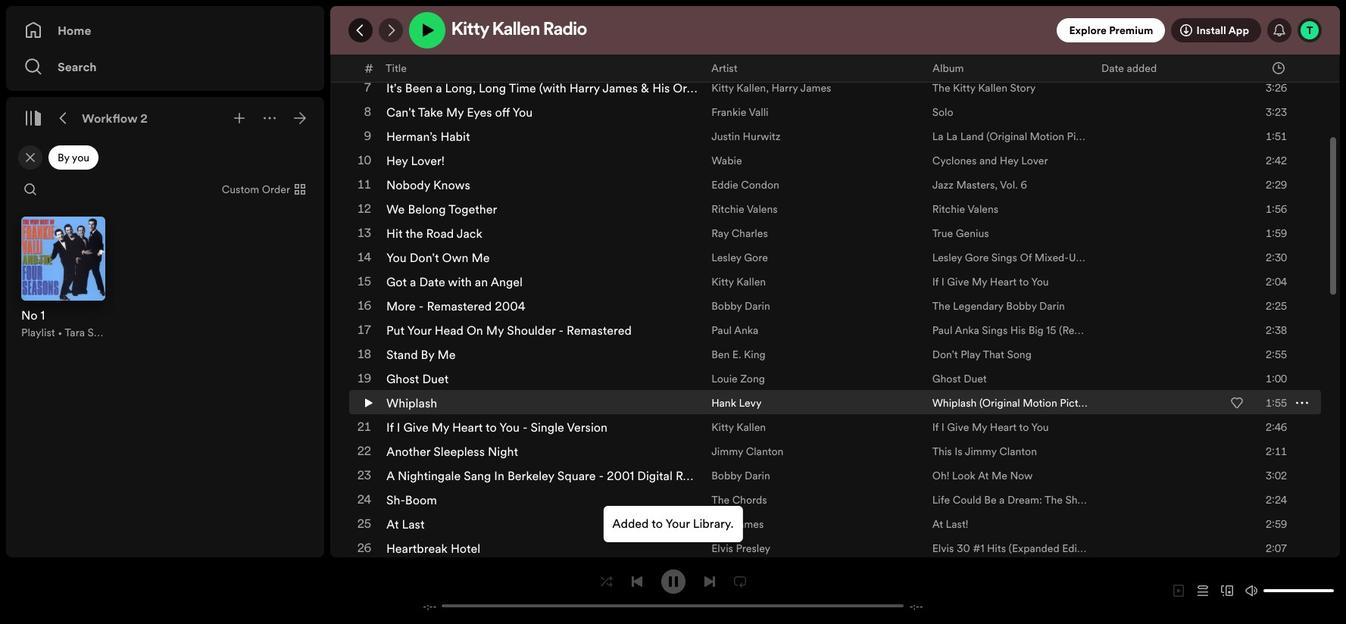 Task type: describe. For each thing, give the bounding box(es) containing it.
heart up sleepless on the bottom left of the page
[[452, 419, 483, 436]]

2:30
[[1266, 250, 1288, 265]]

if i give my heart to you - single version
[[387, 419, 608, 436]]

cell for make believe
[[1101, 52, 1206, 76]]

with
[[448, 274, 472, 290]]

if up another
[[387, 419, 394, 436]]

hank levy
[[712, 396, 762, 411]]

skeeter
[[712, 8, 748, 23]]

knows
[[433, 177, 470, 193]]

vol.
[[1000, 177, 1018, 192]]

explore premium button
[[1058, 18, 1166, 42]]

playlist
[[21, 325, 55, 340]]

kitty down the album
[[953, 80, 976, 95]]

more - remastered 2004
[[387, 298, 526, 315]]

1 horizontal spatial ghost
[[933, 371, 961, 387]]

genius
[[956, 226, 989, 241]]

me for you don't own me
[[472, 249, 490, 266]]

put
[[387, 322, 405, 339]]

you up now
[[1032, 420, 1049, 435]]

that for heard
[[445, 31, 469, 48]]

you up night
[[500, 419, 520, 436]]

whiplash
[[387, 395, 437, 412]]

install app link
[[1172, 18, 1262, 42]]

ray
[[712, 226, 729, 241]]

and
[[980, 153, 998, 168]]

ritchie valens for 1st ritchie valens link from left
[[712, 202, 778, 217]]

to inside "status"
[[652, 515, 663, 532]]

2:24
[[1266, 493, 1288, 508]]

cell for heartbreak hotel
[[1101, 537, 1206, 561]]

at for at last
[[387, 516, 399, 533]]

go forward image
[[385, 24, 397, 36]]

night
[[488, 443, 518, 460]]

road
[[426, 225, 454, 242]]

true genius link
[[933, 226, 989, 241]]

if i give my heart to you link for got a date with an angel
[[933, 274, 1049, 290]]

2004
[[495, 298, 526, 315]]

2:46
[[1266, 420, 1288, 435]]

0 horizontal spatial your
[[407, 322, 432, 339]]

wabie
[[712, 153, 742, 168]]

1 kunz from the left
[[749, 56, 772, 71]]

the singles 1957-1962 link
[[933, 8, 1039, 23]]

stand
[[387, 346, 418, 363]]

1 jimmy from the left
[[712, 444, 744, 459]]

we
[[387, 201, 405, 218]]

added
[[613, 515, 649, 532]]

at last
[[387, 516, 425, 533]]

0 horizontal spatial ghost duet link
[[387, 371, 449, 387]]

what's new image
[[1274, 24, 1286, 36]]

you don't own me
[[387, 249, 490, 266]]

2 :- from the left
[[914, 600, 920, 613]]

your inside "status"
[[666, 515, 690, 532]]

can't take my eyes off you
[[387, 104, 533, 121]]

the for the end of the world
[[387, 7, 407, 23]]

another sleepless night link
[[387, 443, 518, 460]]

top bar and user menu element
[[330, 6, 1341, 55]]

on
[[467, 322, 483, 339]]

1:59
[[1266, 226, 1288, 241]]

home link
[[24, 15, 306, 45]]

the end of the world
[[387, 7, 502, 23]]

kitty inside the top bar and user menu element
[[452, 21, 489, 39]]

cell for ghost duet
[[1101, 367, 1206, 391]]

1:55 cell
[[1218, 391, 1309, 415]]

true genius
[[933, 226, 989, 241]]

that for play
[[983, 347, 1005, 362]]

enable shuffle image
[[601, 576, 613, 588]]

another sleepless night
[[387, 443, 518, 460]]

1:46
[[1266, 56, 1288, 71]]

frankie valli link
[[712, 105, 769, 120]]

look
[[952, 468, 976, 484]]

last!
[[946, 517, 969, 532]]

chords
[[733, 493, 767, 508]]

the for the singles 1957-1962
[[933, 8, 951, 23]]

kitty down artist
[[712, 80, 734, 95]]

2:42
[[1266, 153, 1288, 168]]

to up night
[[486, 419, 497, 436]]

got
[[387, 274, 407, 290]]

oh!
[[933, 468, 950, 484]]

1 vertical spatial me
[[438, 346, 456, 363]]

1 horizontal spatial ghost duet
[[933, 371, 987, 387]]

story
[[1011, 80, 1036, 95]]

2:04
[[1266, 274, 1288, 290]]

1:51
[[1266, 129, 1288, 144]]

ray charles
[[712, 226, 768, 241]]

1 -:-- from the left
[[423, 600, 437, 613]]

the world of charlie kunz link
[[933, 56, 1061, 71]]

king
[[744, 347, 766, 362]]

2 jimmy from the left
[[965, 444, 997, 459]]

cell for i've heard that song before
[[1101, 27, 1206, 52]]

take
[[418, 104, 443, 121]]

go back image
[[355, 24, 367, 36]]

0 horizontal spatial ghost
[[387, 371, 419, 387]]

1:55
[[1266, 396, 1288, 411]]

at last! link
[[933, 517, 969, 532]]

2 ritchie valens link from the left
[[933, 202, 999, 217]]

give for if i give my heart to you - single version
[[948, 420, 970, 435]]

1 vertical spatial the
[[406, 225, 423, 242]]

2:55
[[1266, 347, 1288, 362]]

at for at last!
[[933, 517, 944, 532]]

player controls element
[[406, 570, 940, 613]]

jazz
[[933, 177, 954, 192]]

believe
[[420, 55, 459, 72]]

hit the road jack link
[[387, 225, 483, 242]]

wabie link
[[712, 153, 742, 168]]

another
[[387, 443, 431, 460]]

justin hurwitz
[[712, 129, 781, 144]]

group inside 'main' element
[[12, 208, 114, 349]]

search in your library image
[[24, 183, 36, 196]]

nobody
[[387, 177, 430, 193]]

darin for oh! look at me now
[[745, 468, 771, 484]]

put your head on my shoulder - remastered
[[387, 322, 632, 339]]

to up the legendary bobby darin link
[[1020, 274, 1029, 290]]

give down whiplash
[[404, 419, 429, 436]]

workflow
[[82, 110, 138, 127]]

you
[[72, 150, 90, 165]]

skeeter davis link
[[712, 8, 777, 23]]

a
[[410, 274, 416, 290]]

2 2:38 from the top
[[1266, 323, 1288, 338]]

me for oh! look at me now
[[992, 468, 1008, 484]]

stand by me
[[387, 346, 456, 363]]

harry james link
[[772, 80, 832, 95]]

paul
[[712, 323, 732, 338]]

song for i've heard that song before
[[472, 31, 500, 48]]

the for the chords
[[712, 493, 730, 508]]

workflow 2 button
[[79, 106, 151, 130]]

zong
[[741, 371, 765, 387]]

shoulder
[[507, 322, 556, 339]]

ben e. king link
[[712, 347, 766, 362]]

the for the legendary bobby darin
[[933, 299, 951, 314]]

habit
[[441, 128, 470, 145]]

1 :- from the left
[[427, 600, 433, 613]]

heartbreak
[[387, 540, 448, 557]]

2:25
[[1266, 299, 1288, 314]]

pause image
[[667, 576, 679, 588]]

if i give my heart to you for got a date with an angel
[[933, 274, 1049, 290]]

clear filters image
[[24, 152, 36, 164]]

artist
[[712, 60, 738, 75]]

justin
[[712, 129, 740, 144]]

2 -:-- from the left
[[910, 600, 924, 613]]

date added
[[1102, 60, 1157, 75]]

the singles 1957-1962
[[933, 8, 1039, 23]]

cell for the end of the world
[[1101, 3, 1206, 27]]

i for if i give my heart to you - single version
[[942, 420, 945, 435]]

ray charles link
[[712, 226, 768, 241]]

my up legendary
[[972, 274, 988, 290]]

the for the world of charlie kunz
[[933, 56, 951, 71]]

kitty kallen for if i give my heart to you - single version
[[712, 420, 766, 435]]

at last!
[[933, 517, 969, 532]]

t
[[1307, 23, 1314, 38]]

kitty down hank
[[712, 420, 734, 435]]

darin right legendary
[[1040, 299, 1066, 314]]

to up this is jimmy clanton link
[[1020, 420, 1029, 435]]

whiplash row
[[349, 390, 1322, 415]]

2 horizontal spatial at
[[978, 468, 989, 484]]

1 ritchie valens link from the left
[[712, 202, 778, 217]]

etta james link
[[712, 517, 764, 532]]

2 ritchie from the left
[[933, 202, 966, 217]]

3:26 cell
[[1218, 76, 1309, 100]]

my right the on
[[486, 322, 504, 339]]

1 valens from the left
[[747, 202, 778, 217]]

kallen down gore
[[737, 274, 766, 290]]



Task type: locate. For each thing, give the bounding box(es) containing it.
give
[[948, 274, 970, 290], [404, 419, 429, 436], [948, 420, 970, 435]]

bobby darin link up anka
[[712, 299, 771, 314]]

added to your library. status
[[604, 506, 743, 543]]

hank
[[712, 396, 737, 411]]

1 horizontal spatial remastered
[[567, 322, 632, 339]]

heart for angel
[[990, 274, 1017, 290]]

me down head
[[438, 346, 456, 363]]

james right harry
[[801, 80, 832, 95]]

can't
[[387, 104, 415, 121]]

0 horizontal spatial by
[[58, 150, 69, 165]]

don't down hit the road jack
[[410, 249, 439, 266]]

t button
[[1298, 18, 1322, 42]]

kallen down of
[[979, 80, 1008, 95]]

now
[[1011, 468, 1033, 484]]

if i give my heart to you up the legendary bobby darin at right
[[933, 274, 1049, 290]]

1 vertical spatial kitty kallen link
[[712, 274, 766, 290]]

kallen left radio
[[493, 21, 540, 39]]

head
[[435, 322, 464, 339]]

2 ritchie valens from the left
[[933, 202, 999, 217]]

duet down the stand by me
[[422, 371, 449, 387]]

the chords link
[[712, 493, 767, 508]]

1 horizontal spatial me
[[472, 249, 490, 266]]

1 horizontal spatial clanton
[[1000, 444, 1038, 459]]

if i give my heart to you link for if i give my heart to you - single version
[[933, 420, 1049, 435]]

kitty kallen radio
[[452, 21, 587, 39]]

at last link
[[387, 516, 425, 533]]

0 vertical spatial by
[[58, 150, 69, 165]]

1 2:38 from the top
[[1266, 8, 1288, 23]]

world up i've heard that song before link at left
[[469, 7, 502, 23]]

the right of
[[448, 7, 466, 23]]

2 bobby darin from the top
[[712, 468, 771, 484]]

ritchie valens down "eddie condon"
[[712, 202, 778, 217]]

play whiplash by hank levy image
[[362, 394, 374, 412]]

that down the end of the world
[[445, 31, 469, 48]]

1 horizontal spatial kunz
[[1037, 56, 1061, 71]]

0 horizontal spatial duet
[[422, 371, 449, 387]]

By you checkbox
[[49, 146, 99, 170]]

clanton down levy
[[746, 444, 784, 459]]

kitty kallen link for if i give my heart to you - single version
[[712, 420, 766, 435]]

ghost duet link
[[387, 371, 449, 387], [933, 371, 987, 387]]

1 horizontal spatial valens
[[968, 202, 999, 217]]

ghost duet
[[387, 371, 449, 387], [933, 371, 987, 387]]

i've
[[387, 31, 405, 48]]

the right hit
[[406, 225, 423, 242]]

my up the another sleepless night link
[[432, 419, 449, 436]]

0 vertical spatial if i give my heart to you link
[[933, 274, 1049, 290]]

0 horizontal spatial hey
[[387, 152, 408, 169]]

0 vertical spatial bobby darin link
[[712, 299, 771, 314]]

bobby right legendary
[[1007, 299, 1037, 314]]

6
[[1021, 177, 1028, 192]]

if for got a date with an angel
[[933, 274, 939, 290]]

masters,
[[957, 177, 998, 192]]

1 horizontal spatial hey
[[1000, 153, 1019, 168]]

0 vertical spatial song
[[472, 31, 500, 48]]

2 clanton from the left
[[1000, 444, 1038, 459]]

give for got a date with an angel
[[948, 274, 970, 290]]

before
[[503, 31, 539, 48]]

connect to a device image
[[1222, 585, 1234, 597]]

bobby darin link for the legendary bobby darin
[[712, 299, 771, 314]]

2 kunz from the left
[[1037, 56, 1061, 71]]

0 vertical spatial 2:38
[[1266, 8, 1288, 23]]

you up the legendary bobby darin link
[[1032, 274, 1049, 290]]

darin up anka
[[745, 299, 771, 314]]

ghost duet link down the "play"
[[933, 371, 987, 387]]

1 horizontal spatial ritchie valens link
[[933, 202, 999, 217]]

bobby darin up anka
[[712, 299, 771, 314]]

0 vertical spatial me
[[472, 249, 490, 266]]

stand by me link
[[387, 346, 456, 363]]

ghost duet down the "play"
[[933, 371, 987, 387]]

clanton
[[746, 444, 784, 459], [1000, 444, 1038, 459]]

eddie
[[712, 177, 739, 192]]

bobby up the chords link in the bottom of the page
[[712, 468, 742, 484]]

0 horizontal spatial jimmy
[[712, 444, 744, 459]]

2 valens from the left
[[968, 202, 999, 217]]

1 vertical spatial if i give my heart to you link
[[933, 420, 1049, 435]]

belong
[[408, 201, 446, 218]]

1 vertical spatial kitty kallen
[[712, 420, 766, 435]]

main element
[[6, 6, 324, 558]]

1 horizontal spatial don't
[[933, 347, 958, 362]]

1 horizontal spatial jimmy
[[965, 444, 997, 459]]

0 vertical spatial bobby darin
[[712, 299, 771, 314]]

kallen down levy
[[737, 420, 766, 435]]

1 vertical spatial james
[[733, 517, 764, 532]]

1 vertical spatial if i give my heart to you
[[933, 420, 1049, 435]]

hit the road jack
[[387, 225, 483, 242]]

you
[[513, 104, 533, 121], [387, 249, 407, 266], [1032, 274, 1049, 290], [500, 419, 520, 436], [1032, 420, 1049, 435]]

bobby darin up the chords link in the bottom of the page
[[712, 468, 771, 484]]

heart for to
[[990, 420, 1017, 435]]

Custom Order, Grid view field
[[210, 177, 315, 202]]

song right the "play"
[[1007, 347, 1032, 362]]

remastered right shoulder
[[567, 322, 632, 339]]

1 ritchie from the left
[[712, 202, 745, 217]]

lesley gore
[[712, 250, 768, 265]]

0 horizontal spatial remastered
[[427, 298, 492, 315]]

0 horizontal spatial ritchie
[[712, 202, 745, 217]]

1 vertical spatial remastered
[[567, 322, 632, 339]]

oh! look at me now
[[933, 468, 1033, 484]]

1 ritchie valens from the left
[[712, 202, 778, 217]]

1 bobby darin from the top
[[712, 299, 771, 314]]

0 horizontal spatial me
[[438, 346, 456, 363]]

of
[[985, 56, 997, 71]]

hey up 'nobody'
[[387, 152, 408, 169]]

kitty kallen down the lesley gore link
[[712, 274, 766, 290]]

clanton up now
[[1000, 444, 1038, 459]]

kallen up valli
[[737, 80, 766, 95]]

my up habit
[[446, 104, 464, 121]]

bobby darin for the
[[712, 299, 771, 314]]

i've heard that song before
[[387, 31, 539, 48]]

nobody knows link
[[387, 177, 470, 193]]

you up 'got'
[[387, 249, 407, 266]]

1 horizontal spatial ghost duet link
[[933, 371, 987, 387]]

paul anka
[[712, 323, 759, 338]]

the left the singles
[[933, 8, 951, 23]]

jazz masters, vol. 6
[[933, 177, 1028, 192]]

eddie condon link
[[712, 177, 780, 192]]

by left the you
[[58, 150, 69, 165]]

2 charlie from the left
[[1000, 56, 1034, 71]]

search link
[[24, 52, 306, 82]]

3:23
[[1266, 105, 1288, 120]]

2
[[140, 110, 148, 127]]

solo
[[933, 105, 954, 120]]

kitty right of
[[452, 21, 489, 39]]

you right off
[[513, 104, 533, 121]]

1 horizontal spatial -:--
[[910, 600, 924, 613]]

kitty kallen down hank levy
[[712, 420, 766, 435]]

valens down jazz masters, vol. 6
[[968, 202, 999, 217]]

e.
[[733, 347, 742, 362]]

duration element
[[1273, 62, 1285, 74]]

0 horizontal spatial don't
[[410, 249, 439, 266]]

0 horizontal spatial date
[[419, 274, 445, 290]]

none search field inside 'main' element
[[18, 177, 42, 202]]

0 horizontal spatial at
[[387, 516, 399, 533]]

0 horizontal spatial ghost duet
[[387, 371, 449, 387]]

duet down the "play"
[[964, 371, 987, 387]]

kunz up ,
[[749, 56, 772, 71]]

the world of charlie kunz
[[933, 56, 1061, 71]]

valens
[[747, 202, 778, 217], [968, 202, 999, 217]]

bobby for the legendary bobby darin
[[712, 299, 742, 314]]

i
[[942, 274, 945, 290], [397, 419, 400, 436], [942, 420, 945, 435]]

harry
[[772, 80, 798, 95]]

if i give my heart to you for if i give my heart to you - single version
[[933, 420, 1049, 435]]

0 vertical spatial james
[[801, 80, 832, 95]]

custom
[[222, 182, 259, 197]]

0 horizontal spatial the
[[406, 225, 423, 242]]

1 kitty kallen link from the top
[[712, 80, 766, 95]]

# column header
[[365, 55, 374, 81]]

volume high image
[[1246, 585, 1258, 597]]

i for got a date with an angel
[[942, 274, 945, 290]]

world left of
[[953, 56, 983, 71]]

1 horizontal spatial james
[[801, 80, 832, 95]]

if for if i give my heart to you - single version
[[933, 420, 939, 435]]

2 vertical spatial me
[[992, 468, 1008, 484]]

together
[[449, 201, 497, 218]]

heart up the legendary bobby darin at right
[[990, 274, 1017, 290]]

kitty kallen , harry james
[[712, 80, 832, 95]]

darin for the legendary bobby darin
[[745, 299, 771, 314]]

1 bobby darin link from the top
[[712, 299, 771, 314]]

if i give my heart to you link up the legendary bobby darin at right
[[933, 274, 1049, 290]]

hurwitz
[[743, 129, 781, 144]]

darin up chords
[[745, 468, 771, 484]]

i up another
[[397, 419, 400, 436]]

kitty kallen link up frankie valli 'link'
[[712, 80, 766, 95]]

charlie up frankie
[[712, 56, 746, 71]]

bobby darin for oh!
[[712, 468, 771, 484]]

ritchie valens link up true genius
[[933, 202, 999, 217]]

0 horizontal spatial ritchie valens link
[[712, 202, 778, 217]]

kitty kallen link down hank levy
[[712, 420, 766, 435]]

1 horizontal spatial world
[[953, 56, 983, 71]]

1 vertical spatial 2:38
[[1266, 323, 1288, 338]]

1 vertical spatial date
[[419, 274, 445, 290]]

me left now
[[992, 468, 1008, 484]]

1 horizontal spatial ritchie valens
[[933, 202, 999, 217]]

explore premium
[[1070, 23, 1154, 38]]

paul anka link
[[712, 323, 759, 338]]

disable repeat image
[[734, 576, 746, 588]]

charlie up "story"
[[1000, 56, 1034, 71]]

1 horizontal spatial duet
[[964, 371, 987, 387]]

2 if i give my heart to you link from the top
[[933, 420, 1049, 435]]

this is jimmy clanton link
[[933, 444, 1038, 459]]

1 vertical spatial bobby darin link
[[712, 468, 771, 484]]

1 vertical spatial song
[[1007, 347, 1032, 362]]

if down true
[[933, 274, 939, 290]]

skeeter davis
[[712, 8, 777, 23]]

song for don't play that song
[[1007, 347, 1032, 362]]

0 horizontal spatial ritchie valens
[[712, 202, 778, 217]]

0 horizontal spatial kunz
[[749, 56, 772, 71]]

ghost duet down the stand by me
[[387, 371, 449, 387]]

0 vertical spatial world
[[469, 7, 502, 23]]

1 horizontal spatial by
[[421, 346, 435, 363]]

0 vertical spatial date
[[1102, 60, 1125, 75]]

if i give my heart to you up this is jimmy clanton link
[[933, 420, 1049, 435]]

kitty kallen link for got a date with an angel
[[712, 274, 766, 290]]

1 clanton from the left
[[746, 444, 784, 459]]

1 horizontal spatial date
[[1102, 60, 1125, 75]]

explore
[[1070, 23, 1107, 38]]

2 if i give my heart to you from the top
[[933, 420, 1049, 435]]

jimmy clanton
[[712, 444, 784, 459]]

1 vertical spatial your
[[666, 515, 690, 532]]

0 vertical spatial remastered
[[427, 298, 492, 315]]

kallen inside the top bar and user menu element
[[493, 21, 540, 39]]

group
[[12, 208, 114, 349]]

cell for whiplash
[[1101, 391, 1206, 415]]

cell
[[1101, 3, 1206, 27], [712, 27, 921, 52], [933, 27, 1089, 52], [1101, 27, 1206, 52], [1101, 52, 1206, 76], [1101, 76, 1206, 100], [1101, 367, 1206, 391], [1101, 391, 1206, 415], [1101, 537, 1206, 561]]

0 vertical spatial your
[[407, 322, 432, 339]]

2 vertical spatial kitty kallen link
[[712, 420, 766, 435]]

Disable repeat checkbox
[[728, 570, 752, 594]]

0 vertical spatial kitty kallen link
[[712, 80, 766, 95]]

1 charlie from the left
[[712, 56, 746, 71]]

angel
[[491, 274, 523, 290]]

album
[[933, 60, 964, 75]]

2 kitty kallen link from the top
[[712, 274, 766, 290]]

hey right and
[[1000, 153, 1019, 168]]

give up legendary
[[948, 274, 970, 290]]

2 bobby darin link from the top
[[712, 468, 771, 484]]

1 horizontal spatial ritchie
[[933, 202, 966, 217]]

ritchie
[[712, 202, 745, 217], [933, 202, 966, 217]]

ritchie down the jazz
[[933, 202, 966, 217]]

1 horizontal spatial that
[[983, 347, 1005, 362]]

1 horizontal spatial :-
[[914, 600, 920, 613]]

the chords
[[712, 493, 767, 508]]

home
[[58, 22, 91, 39]]

heart
[[990, 274, 1017, 290], [452, 419, 483, 436], [990, 420, 1017, 435]]

1 horizontal spatial charlie
[[1000, 56, 1034, 71]]

0 horizontal spatial song
[[472, 31, 500, 48]]

your right put
[[407, 322, 432, 339]]

date inside # 'row'
[[1102, 60, 1125, 75]]

0 horizontal spatial clanton
[[746, 444, 784, 459]]

2 kitty kallen from the top
[[712, 420, 766, 435]]

bobby darin link for oh! look at me now
[[712, 468, 771, 484]]

by right stand
[[421, 346, 435, 363]]

3 kitty kallen link from the top
[[712, 420, 766, 435]]

3:02
[[1266, 468, 1288, 484]]

2 horizontal spatial me
[[992, 468, 1008, 484]]

to right added
[[652, 515, 663, 532]]

my up this is jimmy clanton link
[[972, 420, 988, 435]]

lover
[[1022, 153, 1049, 168]]

added to your library.
[[613, 515, 734, 532]]

jimmy down hank
[[712, 444, 744, 459]]

heart up this is jimmy clanton link
[[990, 420, 1017, 435]]

0 vertical spatial don't
[[410, 249, 439, 266]]

2:38 up "2:55"
[[1266, 323, 1288, 338]]

at right look
[[978, 468, 989, 484]]

i down true
[[942, 274, 945, 290]]

1 vertical spatial bobby darin
[[712, 468, 771, 484]]

the up solo
[[933, 56, 951, 71]]

0 vertical spatial that
[[445, 31, 469, 48]]

1 horizontal spatial at
[[933, 517, 944, 532]]

ghost down stand
[[387, 371, 419, 387]]

don't
[[410, 249, 439, 266], [933, 347, 958, 362]]

valens down condon
[[747, 202, 778, 217]]

0 vertical spatial kitty kallen
[[712, 274, 766, 290]]

1 horizontal spatial song
[[1007, 347, 1032, 362]]

0 horizontal spatial :-
[[427, 600, 433, 613]]

don't play that song link
[[933, 347, 1032, 362]]

2:59
[[1266, 517, 1288, 532]]

the for the kitty kallen story
[[933, 80, 951, 95]]

kunz down 1962
[[1037, 56, 1061, 71]]

ritchie down eddie at the top of the page
[[712, 202, 745, 217]]

ben e. king
[[712, 347, 766, 362]]

the left legendary
[[933, 299, 951, 314]]

to
[[1020, 274, 1029, 290], [486, 419, 497, 436], [1020, 420, 1029, 435], [652, 515, 663, 532]]

more
[[387, 298, 416, 315]]

lesley gore link
[[712, 250, 768, 265]]

kitty kallen for got a date with an angel
[[712, 274, 766, 290]]

1 horizontal spatial the
[[448, 7, 466, 23]]

radio
[[544, 21, 587, 39]]

jimmy clanton link
[[712, 444, 784, 459]]

remastered down with
[[427, 298, 492, 315]]

eddie condon
[[712, 177, 780, 192]]

0 vertical spatial if i give my heart to you
[[933, 274, 1049, 290]]

-
[[419, 298, 424, 315], [559, 322, 564, 339], [523, 419, 528, 436], [423, 600, 427, 613], [433, 600, 437, 613], [910, 600, 914, 613], [920, 600, 924, 613]]

me up the an
[[472, 249, 490, 266]]

1 vertical spatial that
[[983, 347, 1005, 362]]

1 horizontal spatial your
[[666, 515, 690, 532]]

by
[[58, 150, 69, 165], [421, 346, 435, 363]]

ghost duet link down the stand by me
[[387, 371, 449, 387]]

that right the "play"
[[983, 347, 1005, 362]]

ritchie valens for 2nd ritchie valens link from left
[[933, 202, 999, 217]]

1 if i give my heart to you link from the top
[[933, 274, 1049, 290]]

true
[[933, 226, 954, 241]]

0 horizontal spatial charlie
[[712, 56, 746, 71]]

by inside by you option
[[58, 150, 69, 165]]

group containing playlist
[[12, 208, 114, 349]]

duration image
[[1273, 62, 1285, 74]]

0 horizontal spatial -:--
[[423, 600, 437, 613]]

# row
[[349, 55, 1322, 82]]

0 horizontal spatial world
[[469, 7, 502, 23]]

0 horizontal spatial that
[[445, 31, 469, 48]]

i up this
[[942, 420, 945, 435]]

1 vertical spatial by
[[421, 346, 435, 363]]

don't left the "play"
[[933, 347, 958, 362]]

this is jimmy clanton
[[933, 444, 1038, 459]]

your left library.
[[666, 515, 690, 532]]

0 vertical spatial the
[[448, 7, 466, 23]]

2:11
[[1266, 444, 1288, 459]]

1 kitty kallen from the top
[[712, 274, 766, 290]]

None search field
[[18, 177, 42, 202]]

ghost down the "play"
[[933, 371, 961, 387]]

at left 'last!'
[[933, 517, 944, 532]]

ritchie valens link down "eddie condon"
[[712, 202, 778, 217]]

bobby for oh! look at me now
[[712, 468, 742, 484]]

the up etta
[[712, 493, 730, 508]]

app
[[1229, 23, 1250, 38]]

1 vertical spatial world
[[953, 56, 983, 71]]

kitty down lesley
[[712, 274, 734, 290]]

next image
[[704, 576, 716, 588]]

previous image
[[631, 576, 643, 588]]

solo link
[[933, 105, 954, 120]]

0 horizontal spatial james
[[733, 517, 764, 532]]

sh-
[[387, 492, 405, 509]]

if i give my heart to you - single version link
[[387, 419, 608, 436]]

if i give my heart to you link up this is jimmy clanton link
[[933, 420, 1049, 435]]

bobby up paul at the bottom of page
[[712, 299, 742, 314]]

1 if i give my heart to you from the top
[[933, 274, 1049, 290]]

kitty kallen link down the lesley gore link
[[712, 274, 766, 290]]

1 vertical spatial don't
[[933, 347, 958, 362]]

the up go forward icon
[[387, 7, 407, 23]]

date left added
[[1102, 60, 1125, 75]]

0 horizontal spatial valens
[[747, 202, 778, 217]]

title
[[386, 60, 407, 75]]

song left before
[[472, 31, 500, 48]]

bobby darin link up the chords link in the bottom of the page
[[712, 468, 771, 484]]



Task type: vqa. For each thing, say whether or not it's contained in the screenshot.


